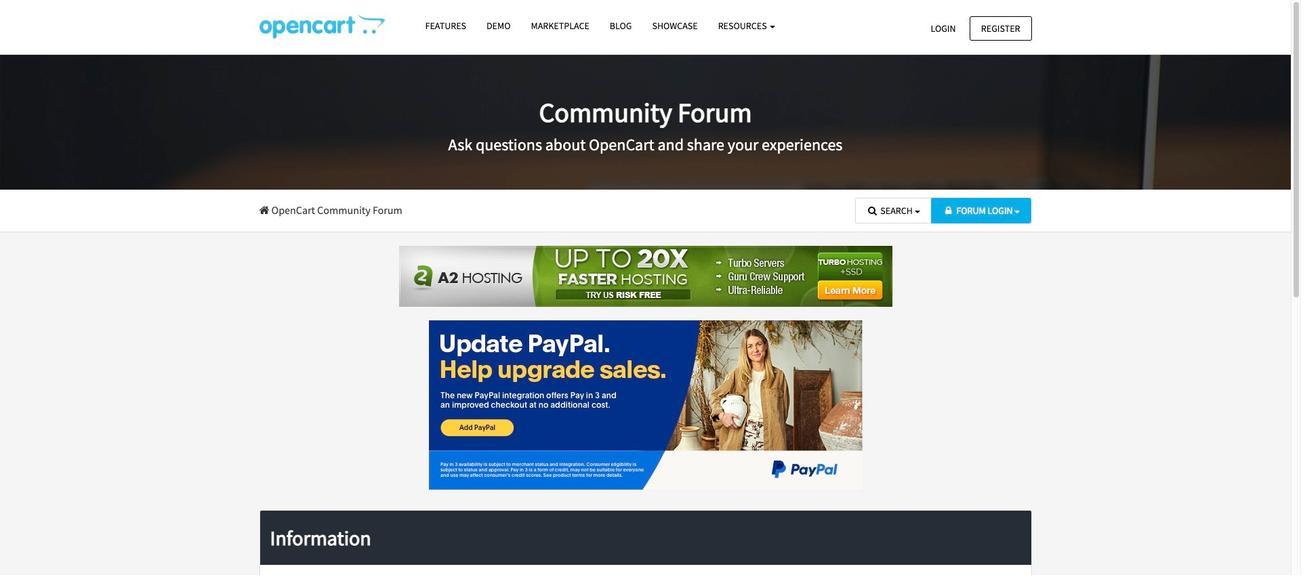 Task type: describe. For each thing, give the bounding box(es) containing it.
search image
[[867, 206, 879, 216]]

lock image
[[943, 206, 955, 216]]

a2 hosting image
[[399, 246, 892, 307]]



Task type: locate. For each thing, give the bounding box(es) containing it.
paypal payment gateway image
[[429, 320, 863, 490]]

home image
[[259, 205, 269, 216]]



Task type: vqa. For each thing, say whether or not it's contained in the screenshot.
Login link
no



